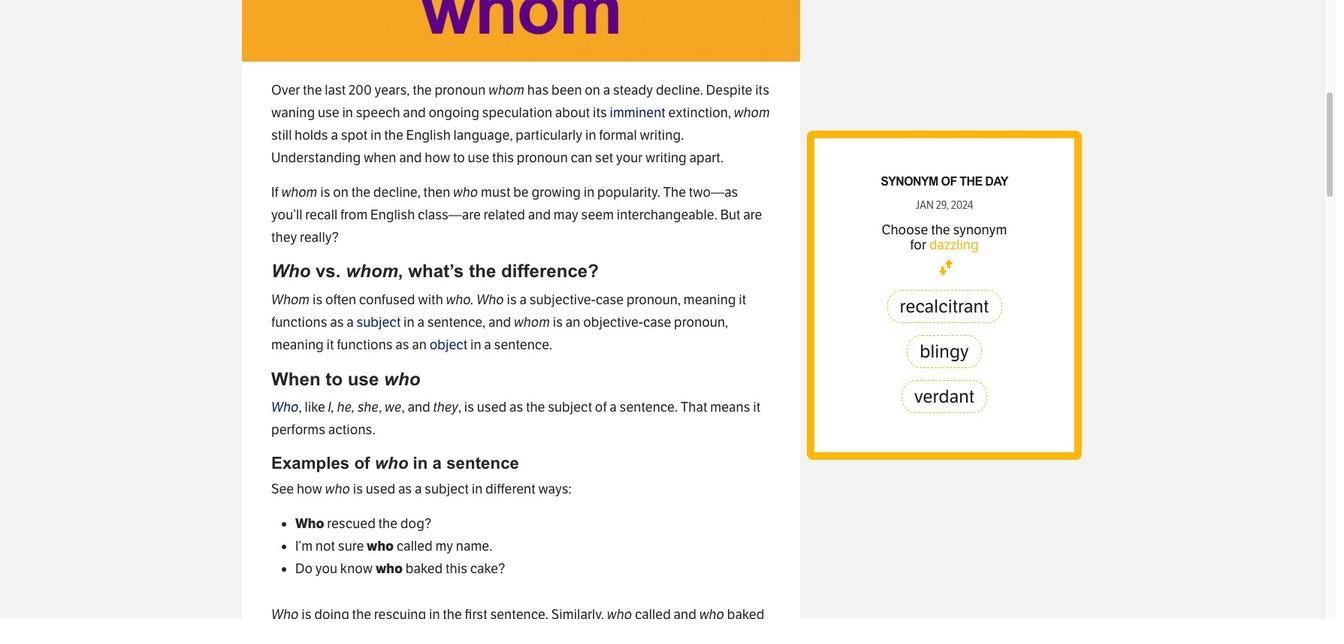 Task type: vqa. For each thing, say whether or not it's contained in the screenshot.
COOKIES,
no



Task type: locate. For each thing, give the bounding box(es) containing it.
as down subject link
[[396, 337, 409, 354]]

of inside , is used as the subject of a sentence. that means it performs actions.
[[595, 400, 607, 416]]

whom up speculation
[[489, 82, 525, 99]]

2 vertical spatial it
[[753, 400, 761, 416]]

who link
[[271, 400, 299, 416]]

is up 'sentence'
[[464, 400, 474, 416]]

english down decline, at the left top of page
[[371, 207, 415, 224]]

1 horizontal spatial to
[[453, 150, 465, 166]]

case inside "is a subjective-case pronoun, meaning it functions as a"
[[596, 292, 624, 309]]

how down examples
[[297, 481, 322, 498]]

2 horizontal spatial subject
[[548, 400, 593, 416]]

growing
[[532, 184, 581, 201]]

0 vertical spatial it
[[739, 292, 747, 309]]

in inside has been on a steady decline. despite its waning use in speech and ongoing speculation about its
[[342, 105, 353, 121]]

subject
[[357, 315, 401, 331], [548, 400, 593, 416], [425, 481, 469, 498]]

pronoun, for objective-
[[674, 315, 729, 331]]

like
[[305, 400, 325, 416]]

to
[[453, 150, 465, 166], [326, 369, 343, 389]]

who.
[[446, 292, 474, 309]]

0 horizontal spatial subject
[[357, 315, 401, 331]]

apart.
[[690, 150, 724, 166]]

pronoun, inside is an objective-case pronoun, meaning it functions as an
[[674, 315, 729, 331]]

popularity.
[[598, 184, 661, 201]]

2 vertical spatial of
[[354, 454, 370, 473]]

who for who , like i, he, she , we , and they
[[271, 400, 299, 416]]

1 vertical spatial this
[[446, 561, 468, 578]]

0 vertical spatial its
[[756, 82, 770, 99]]

, left the like
[[299, 400, 302, 416]]

and
[[403, 105, 426, 121], [399, 150, 422, 166], [528, 207, 551, 224], [489, 315, 511, 331], [408, 400, 431, 416]]

, up whom is often confused with who. who
[[398, 261, 403, 281]]

of
[[942, 175, 957, 188], [595, 400, 607, 416], [354, 454, 370, 473]]

it inside "is a subjective-case pronoun, meaning it functions as a"
[[739, 292, 747, 309]]

he,
[[337, 400, 355, 416]]

for
[[911, 237, 927, 253]]

1 horizontal spatial functions
[[337, 337, 393, 354]]

jan 29, 2024
[[916, 199, 974, 212]]

choose
[[882, 222, 929, 238]]

1 vertical spatial subject
[[548, 400, 593, 416]]

1 horizontal spatial an
[[566, 315, 581, 331]]

meaning inside "is a subjective-case pronoun, meaning it functions as a"
[[684, 292, 736, 309]]

imminent extinction, whom still holds a spot in the english language, particularly in formal writing. understanding when and how to use this pronoun can set your writing apart.
[[271, 105, 770, 166]]

0 vertical spatial of
[[942, 175, 957, 188]]

1 vertical spatial pronoun
[[517, 150, 568, 166]]

0 horizontal spatial functions
[[271, 315, 327, 331]]

whom up confused
[[346, 261, 398, 281]]

1 horizontal spatial this
[[493, 150, 514, 166]]

who up whom
[[271, 261, 311, 281]]

formal
[[599, 127, 637, 144]]

meaning for is a subjective-case pronoun, meaning it functions as a
[[684, 292, 736, 309]]

1 horizontal spatial sentence.
[[620, 400, 678, 416]]

case inside is an objective-case pronoun, meaning it functions as an
[[644, 315, 672, 331]]

whom down subjective-
[[514, 315, 550, 331]]

they
[[271, 230, 297, 246], [433, 400, 459, 416]]

0 vertical spatial pronoun,
[[627, 292, 681, 309]]

whom
[[271, 292, 310, 309]]

1 vertical spatial an
[[412, 337, 427, 354]]

1 vertical spatial it
[[327, 337, 334, 354]]

and down over the last 200 years, the pronoun whom
[[403, 105, 426, 121]]

in down 'sentence'
[[472, 481, 483, 498]]

synonym
[[881, 175, 939, 188]]

and inside has been on a steady decline. despite its waning use in speech and ongoing speculation about its
[[403, 105, 426, 121]]

it for is a subjective-case pronoun, meaning it functions as a
[[739, 292, 747, 309]]

functions
[[271, 315, 327, 331], [337, 337, 393, 354]]

1 vertical spatial pronoun,
[[674, 315, 729, 331]]

1 horizontal spatial use
[[348, 369, 379, 389]]

0 horizontal spatial of
[[354, 454, 370, 473]]

2 horizontal spatial it
[[753, 400, 761, 416]]

and left the may
[[528, 207, 551, 224]]

whom is often confused with who. who
[[271, 292, 504, 309]]

use inside imminent extinction, whom still holds a spot in the english language, particularly in formal writing. understanding when and how to use this pronoun can set your writing apart.
[[468, 150, 490, 166]]

i,
[[328, 400, 335, 416]]

still
[[271, 127, 292, 144]]

about
[[555, 105, 590, 121]]

0 horizontal spatial meaning
[[271, 337, 324, 354]]

0 vertical spatial sentence.
[[494, 337, 553, 354]]

1 vertical spatial english
[[371, 207, 415, 224]]

2 vertical spatial use
[[348, 369, 379, 389]]

on right been
[[585, 82, 601, 99]]

who inside who rescued the dog? i'm not sure who called my name. do you know who baked this cake?
[[295, 516, 324, 533]]

0 horizontal spatial on
[[333, 184, 349, 201]]

pronoun,
[[627, 292, 681, 309], [674, 315, 729, 331]]

the inside who rescued the dog? i'm not sure who called my name. do you know who baked this cake?
[[379, 516, 398, 533]]

0 horizontal spatial they
[[271, 230, 297, 246]]

2 vertical spatial subject
[[425, 481, 469, 498]]

this down my
[[446, 561, 468, 578]]

0 vertical spatial to
[[453, 150, 465, 166]]

2 horizontal spatial use
[[468, 150, 490, 166]]

who up performs
[[271, 400, 299, 416]]

1 horizontal spatial it
[[739, 292, 747, 309]]

how
[[425, 150, 451, 166], [297, 481, 322, 498]]

know
[[340, 561, 373, 578]]

do
[[295, 561, 313, 578]]

subject inside , is used as the subject of a sentence. that means it performs actions.
[[548, 400, 593, 416]]

in inside the must be growing in popularity. the two—as you'll recall from english class—are related and may seem interchangeable. but are they really?
[[584, 184, 595, 201]]

functions down subject link
[[337, 337, 393, 354]]

use down language,
[[468, 150, 490, 166]]

pronoun up ongoing in the left of the page
[[435, 82, 486, 99]]

used
[[477, 400, 507, 416], [366, 481, 396, 498]]

in up spot
[[342, 105, 353, 121]]

sentence. left that
[[620, 400, 678, 416]]

0 horizontal spatial this
[[446, 561, 468, 578]]

used down examples of who in a sentence
[[366, 481, 396, 498]]

baked
[[406, 561, 443, 578]]

whom right if
[[281, 184, 318, 201]]

1 vertical spatial how
[[297, 481, 322, 498]]

and up object in a sentence. in the left of the page
[[489, 315, 511, 331]]

interchangeable.
[[617, 207, 718, 224]]

1 horizontal spatial meaning
[[684, 292, 736, 309]]

an left object
[[412, 337, 427, 354]]

speculation
[[482, 105, 553, 121]]

0 horizontal spatial sentence.
[[494, 337, 553, 354]]

this down language,
[[493, 150, 514, 166]]

case for objective-
[[644, 315, 672, 331]]

0 horizontal spatial case
[[596, 292, 624, 309]]

1 horizontal spatial subject
[[425, 481, 469, 498]]

1 horizontal spatial used
[[477, 400, 507, 416]]

sentence. inside , is used as the subject of a sentence. that means it performs actions.
[[620, 400, 678, 416]]

subject link
[[357, 315, 401, 331]]

1 horizontal spatial pronoun
[[517, 150, 568, 166]]

1 vertical spatial meaning
[[271, 337, 324, 354]]

you'll
[[271, 207, 303, 224]]

pronoun, inside "is a subjective-case pronoun, meaning it functions as a"
[[627, 292, 681, 309]]

object link
[[430, 337, 468, 354]]

in up seem
[[584, 184, 595, 201]]

the inside , is used as the subject of a sentence. that means it performs actions.
[[526, 400, 545, 416]]

use up who , like i, he, she , we , and they
[[348, 369, 379, 389]]

confused
[[359, 292, 415, 309]]

used up 'sentence'
[[477, 400, 507, 416]]

dazzling
[[930, 237, 979, 253]]

who for who rescued the dog? i'm not sure who called my name. do you know who baked this cake?
[[295, 516, 324, 533]]

0 vertical spatial this
[[493, 150, 514, 166]]

1 horizontal spatial of
[[595, 400, 607, 416]]

if
[[271, 184, 279, 201]]

0 vertical spatial on
[[585, 82, 601, 99]]

0 horizontal spatial how
[[297, 481, 322, 498]]

functions inside "is a subjective-case pronoun, meaning it functions as a"
[[271, 315, 327, 331]]

sentence.
[[494, 337, 553, 354], [620, 400, 678, 416]]

0 vertical spatial use
[[318, 105, 340, 121]]

1 horizontal spatial case
[[644, 315, 672, 331]]

performs
[[271, 422, 326, 439]]

0 horizontal spatial use
[[318, 105, 340, 121]]

who up we
[[384, 369, 421, 389]]

but
[[721, 207, 741, 224]]

it inside , is used as the subject of a sentence. that means it performs actions.
[[753, 400, 761, 416]]

used inside , is used as the subject of a sentence. that means it performs actions.
[[477, 400, 507, 416]]

is
[[320, 184, 330, 201], [313, 292, 323, 309], [507, 292, 517, 309], [553, 315, 563, 331], [464, 400, 474, 416], [353, 481, 363, 498]]

an
[[566, 315, 581, 331], [412, 337, 427, 354]]

its right despite on the top right of the page
[[756, 82, 770, 99]]

it for is an objective-case pronoun, meaning it functions as an
[[327, 337, 334, 354]]

who right "sure"
[[367, 539, 394, 555]]

0 vertical spatial pronoun
[[435, 82, 486, 99]]

pronoun down particularly in the left of the page
[[517, 150, 568, 166]]

2 horizontal spatial of
[[942, 175, 957, 188]]

verdant link
[[902, 380, 988, 413]]

use
[[318, 105, 340, 121], [468, 150, 490, 166], [348, 369, 379, 389]]

0 horizontal spatial its
[[593, 105, 607, 121]]

whom inside imminent extinction, whom still holds a spot in the english language, particularly in formal writing. understanding when and how to use this pronoun can set your writing apart.
[[734, 105, 770, 121]]

0 vertical spatial meaning
[[684, 292, 736, 309]]

extinction,
[[669, 105, 732, 121]]

whom
[[489, 82, 525, 99], [734, 105, 770, 121], [281, 184, 318, 201], [346, 261, 398, 281], [514, 315, 550, 331]]

1 vertical spatial its
[[593, 105, 607, 121]]

1 horizontal spatial they
[[433, 400, 459, 416]]

they down you'll
[[271, 230, 297, 246]]

the inside choose the synonym for dazzling
[[932, 222, 951, 238]]

it inside is an objective-case pronoun, meaning it functions as an
[[327, 337, 334, 354]]

subject in a sentence, and whom
[[357, 315, 550, 331]]

1 vertical spatial sentence.
[[620, 400, 678, 416]]

recalcitrant link
[[888, 290, 1003, 323]]

its
[[756, 82, 770, 99], [593, 105, 607, 121]]

0 vertical spatial subject
[[357, 315, 401, 331]]

its right about at the left
[[593, 105, 607, 121]]

use down last
[[318, 105, 340, 121]]

as up 'sentence'
[[510, 400, 523, 416]]

to up i,
[[326, 369, 343, 389]]

we
[[385, 400, 402, 416]]

actions.
[[328, 422, 376, 439]]

1 vertical spatial used
[[366, 481, 396, 498]]

is up is an objective-case pronoun, meaning it functions as an
[[507, 292, 517, 309]]

to down language,
[[453, 150, 465, 166]]

1 vertical spatial case
[[644, 315, 672, 331]]

, up 'sentence'
[[459, 400, 462, 416]]

functions down whom
[[271, 315, 327, 331]]

particularly
[[516, 127, 583, 144]]

the
[[664, 184, 686, 201]]

english
[[406, 127, 451, 144], [371, 207, 415, 224]]

different
[[486, 481, 536, 498]]

meaning for is an objective-case pronoun, meaning it functions as an
[[271, 337, 324, 354]]

of for synonym of the day
[[942, 175, 957, 188]]

0 vertical spatial english
[[406, 127, 451, 144]]

who rescued the dog? i'm not sure who called my name. do you know who baked this cake?
[[295, 516, 506, 578]]

writing.
[[640, 127, 685, 144]]

english down ongoing in the left of the page
[[406, 127, 451, 144]]

that
[[681, 400, 708, 416]]

is down subjective-
[[553, 315, 563, 331]]

over
[[271, 82, 300, 99]]

functions for an
[[337, 337, 393, 354]]

language,
[[454, 127, 513, 144]]

you
[[316, 561, 338, 578]]

of for examples of who in a sentence
[[354, 454, 370, 473]]

0 vertical spatial functions
[[271, 315, 327, 331]]

1 vertical spatial on
[[333, 184, 349, 201]]

who up rescued
[[325, 481, 350, 498]]

2024
[[952, 199, 974, 212]]

steady
[[613, 82, 653, 99]]

0 vertical spatial how
[[425, 150, 451, 166]]

and right when
[[399, 150, 422, 166]]

on inside has been on a steady decline. despite its waning use in speech and ongoing speculation about its
[[585, 82, 601, 99]]

on
[[585, 82, 601, 99], [333, 184, 349, 201]]

0 vertical spatial used
[[477, 400, 507, 416]]

they right we
[[433, 400, 459, 416]]

and inside imminent extinction, whom still holds a spot in the english language, particularly in formal writing. understanding when and how to use this pronoun can set your writing apart.
[[399, 150, 422, 166]]

how up then
[[425, 150, 451, 166]]

as down the often
[[330, 315, 344, 331]]

on up the from
[[333, 184, 349, 201]]

0 vertical spatial they
[[271, 230, 297, 246]]

sentence. down "is a subjective-case pronoun, meaning it functions as a"
[[494, 337, 553, 354]]

examples of who in a sentence
[[271, 454, 519, 473]]

0 horizontal spatial it
[[327, 337, 334, 354]]

meaning inside is an objective-case pronoun, meaning it functions as an
[[271, 337, 324, 354]]

the
[[303, 82, 322, 99], [413, 82, 432, 99], [384, 127, 404, 144], [960, 175, 983, 188], [352, 184, 371, 201], [932, 222, 951, 238], [469, 261, 496, 281], [526, 400, 545, 416], [379, 516, 398, 533]]

and inside the must be growing in popularity. the two—as you'll recall from english class—are related and may seem interchangeable. but are they really?
[[528, 207, 551, 224]]

class—are
[[418, 207, 481, 224]]

1 vertical spatial functions
[[337, 337, 393, 354]]

be
[[514, 184, 529, 201]]

0 vertical spatial case
[[596, 292, 624, 309]]

0 horizontal spatial to
[[326, 369, 343, 389]]

i'm
[[295, 539, 313, 555]]

as
[[330, 315, 344, 331], [396, 337, 409, 354], [510, 400, 523, 416], [398, 481, 412, 498]]

synonym
[[954, 222, 1008, 238]]

ongoing
[[429, 105, 480, 121]]

1 horizontal spatial on
[[585, 82, 601, 99]]

, inside , is used as the subject of a sentence. that means it performs actions.
[[459, 400, 462, 416]]

1 vertical spatial they
[[433, 400, 459, 416]]

an down subjective-
[[566, 315, 581, 331]]

as down examples of who in a sentence
[[398, 481, 412, 498]]

in right subject link
[[404, 315, 415, 331]]

is inside "is a subjective-case pronoun, meaning it functions as a"
[[507, 292, 517, 309]]

when to use who
[[271, 369, 421, 389]]

1 horizontal spatial how
[[425, 150, 451, 166]]

functions inside is an objective-case pronoun, meaning it functions as an
[[337, 337, 393, 354]]

whom down despite on the top right of the page
[[734, 105, 770, 121]]

1 vertical spatial use
[[468, 150, 490, 166]]

who up i'm
[[295, 516, 324, 533]]

1 vertical spatial of
[[595, 400, 607, 416]]

spot
[[341, 127, 368, 144]]

1 vertical spatial to
[[326, 369, 343, 389]]



Task type: describe. For each thing, give the bounding box(es) containing it.
over the last 200 years, the pronoun whom
[[271, 82, 525, 99]]

as inside "is a subjective-case pronoun, meaning it functions as a"
[[330, 315, 344, 331]]

0 vertical spatial an
[[566, 315, 581, 331]]

english inside the must be growing in popularity. the two—as you'll recall from english class—are related and may seem interchangeable. but are they really?
[[371, 207, 415, 224]]

vs.
[[316, 261, 341, 281]]

is inside , is used as the subject of a sentence. that means it performs actions.
[[464, 400, 474, 416]]

recalcitrant
[[900, 296, 990, 317]]

is an objective-case pronoun, meaning it functions as an
[[271, 315, 729, 354]]

, right she
[[402, 400, 405, 416]]

years,
[[375, 82, 410, 99]]

set
[[595, 150, 614, 166]]

this inside imminent extinction, whom still holds a spot in the english language, particularly in formal writing. understanding when and how to use this pronoun can set your writing apart.
[[493, 150, 514, 166]]

who right who.
[[477, 292, 504, 309]]

who vs. whom , what's the difference?
[[271, 261, 599, 281]]

has been on a steady decline. despite its waning use in speech and ongoing speculation about its
[[271, 82, 770, 121]]

your
[[617, 150, 643, 166]]

functions for a
[[271, 315, 327, 331]]

is left the often
[[313, 292, 323, 309]]

0 horizontal spatial an
[[412, 337, 427, 354]]

see how who is used as a subject in different ways:
[[271, 481, 572, 498]]

understanding
[[271, 150, 361, 166]]

if whom is on the decline, then who
[[271, 184, 478, 201]]

my
[[436, 539, 453, 555]]

this inside who rescued the dog? i'm not sure who called my name. do you know who baked this cake?
[[446, 561, 468, 578]]

name.
[[456, 539, 493, 555]]

must
[[481, 184, 511, 201]]

pronoun, for subjective-
[[627, 292, 681, 309]]

a inside , is used as the subject of a sentence. that means it performs actions.
[[610, 400, 617, 416]]

1 horizontal spatial its
[[756, 82, 770, 99]]

and right we
[[408, 400, 431, 416]]

seem
[[582, 207, 614, 224]]

must be growing in popularity. the two—as you'll recall from english class—are related and may seem interchangeable. but are they really?
[[271, 184, 763, 246]]

in up the see how who is used as a subject in different ways:
[[413, 454, 428, 473]]

two—as
[[689, 184, 739, 201]]

speech
[[356, 105, 400, 121]]

ways:
[[539, 481, 572, 498]]

how inside imminent extinction, whom still holds a spot in the english language, particularly in formal writing. understanding when and how to use this pronoun can set your writing apart.
[[425, 150, 451, 166]]

writing
[[646, 150, 687, 166]]

decline,
[[374, 184, 421, 201]]

cake?
[[470, 561, 506, 578]]

choose the synonym for dazzling
[[882, 222, 1008, 253]]

then
[[424, 184, 451, 201]]

verdant
[[915, 386, 975, 407]]

despite
[[707, 82, 753, 99]]

imminent
[[610, 105, 666, 121]]

as inside , is used as the subject of a sentence. that means it performs actions.
[[510, 400, 523, 416]]

a inside imminent extinction, whom still holds a spot in the english language, particularly in formal writing. understanding when and how to use this pronoun can set your writing apart.
[[331, 127, 338, 144]]

sentence
[[447, 454, 519, 473]]

the inside imminent extinction, whom still holds a spot in the english language, particularly in formal writing. understanding when and how to use this pronoun can set your writing apart.
[[384, 127, 404, 144]]

called
[[397, 539, 433, 555]]

0 horizontal spatial pronoun
[[435, 82, 486, 99]]

what's
[[408, 261, 464, 281]]

, is used as the subject of a sentence. that means it performs actions.
[[271, 400, 761, 439]]

sure
[[338, 539, 364, 555]]

as inside is an objective-case pronoun, meaning it functions as an
[[396, 337, 409, 354]]

in right object
[[471, 337, 482, 354]]

related
[[484, 207, 526, 224]]

is up rescued
[[353, 481, 363, 498]]

english inside imminent extinction, whom still holds a spot in the english language, particularly in formal writing. understanding when and how to use this pronoun can set your writing apart.
[[406, 127, 451, 144]]

from
[[340, 207, 368, 224]]

not
[[316, 539, 335, 555]]

blingy
[[920, 341, 970, 362]]

use inside has been on a steady decline. despite its waning use in speech and ongoing speculation about its
[[318, 105, 340, 121]]

pronoun inside imminent extinction, whom still holds a spot in the english language, particularly in formal writing. understanding when and how to use this pronoun can set your writing apart.
[[517, 150, 568, 166]]

rescued
[[327, 516, 376, 533]]

in right spot
[[371, 127, 382, 144]]

object
[[430, 337, 468, 354]]

difference?
[[501, 261, 599, 281]]

means
[[711, 400, 751, 416]]

dog?
[[401, 516, 432, 533]]

is up the recall
[[320, 184, 330, 201]]

in up can
[[586, 127, 597, 144]]

waning
[[271, 105, 315, 121]]

who for who vs. whom , what's the difference?
[[271, 261, 311, 281]]

she
[[358, 400, 379, 416]]

who up 'class—are'
[[453, 184, 478, 201]]

case for subjective-
[[596, 292, 624, 309]]

are
[[744, 207, 763, 224]]

, left we
[[379, 400, 382, 416]]

can
[[571, 150, 593, 166]]

often
[[325, 292, 356, 309]]

jan
[[916, 199, 934, 212]]

blingy link
[[908, 335, 982, 368]]

recall
[[305, 207, 338, 224]]

is inside is an objective-case pronoun, meaning it functions as an
[[553, 315, 563, 331]]

has
[[528, 82, 549, 99]]

last
[[325, 82, 346, 99]]

who right know
[[376, 561, 403, 578]]

a inside has been on a steady decline. despite its waning use in speech and ongoing speculation about its
[[603, 82, 611, 99]]

when
[[271, 369, 321, 389]]

to inside imminent extinction, whom still holds a spot in the english language, particularly in formal writing. understanding when and how to use this pronoun can set your writing apart.
[[453, 150, 465, 166]]

0 horizontal spatial used
[[366, 481, 396, 498]]

object in a sentence.
[[430, 337, 553, 354]]

synonym of the day
[[881, 175, 1009, 188]]

imminent link
[[610, 105, 666, 121]]

they inside the must be growing in popularity. the two—as you'll recall from english class—are related and may seem interchangeable. but are they really?
[[271, 230, 297, 246]]

holds
[[295, 127, 328, 144]]

may
[[554, 207, 579, 224]]

objective-
[[584, 315, 644, 331]]

who up the see how who is used as a subject in different ways:
[[375, 454, 408, 473]]

examples
[[271, 454, 350, 473]]



